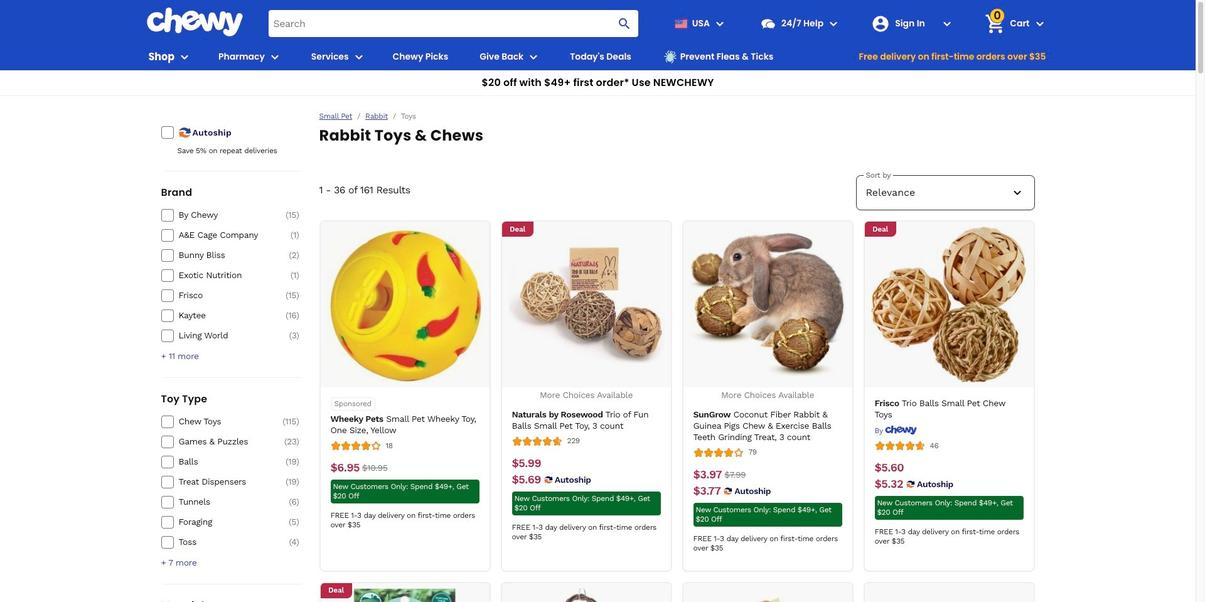 Task type: describe. For each thing, give the bounding box(es) containing it.
wheeky pets small pet wheeky toy, one size, yellow image
[[327, 227, 483, 382]]

change region menu image
[[713, 16, 728, 31]]

frisco trio balls small pet chew toys image
[[872, 227, 1027, 382]]

chewy image
[[886, 425, 918, 435]]

pharmacy menu image
[[268, 49, 283, 64]]

give back menu image
[[526, 49, 541, 64]]

1 menu image from the left
[[177, 49, 192, 64]]

sungrow coconut fiber rabbit & guinea pigs chew & exercise balls teeth grinding treat, 3 count image
[[690, 227, 846, 382]]

chewy home image
[[146, 8, 243, 36]]

items image
[[984, 13, 1006, 35]]

chewy support image
[[760, 15, 777, 32]]

naturals by rosewood trio of fun balls small pet toy, 3 count image
[[509, 227, 664, 382]]



Task type: vqa. For each thing, say whether or not it's contained in the screenshot.
Change Region Menu icon
yes



Task type: locate. For each thing, give the bounding box(es) containing it.
kaytee chew & treat toy assortment for rabbits, toys vary, 5 count image
[[690, 588, 846, 602]]

1 horizontal spatial menu image
[[351, 49, 366, 64]]

sungrow bunny chew small pet toy image
[[509, 588, 664, 602]]

oxbow enriched life timbells small animal chew toy, 2 count image
[[327, 588, 483, 602]]

account menu image
[[940, 16, 955, 31]]

site banner
[[0, 0, 1196, 96]]

menu image
[[177, 49, 192, 64], [351, 49, 366, 64]]

Product search field
[[268, 10, 639, 37]]

Search text field
[[268, 10, 639, 37]]

None text field
[[362, 461, 388, 475], [725, 468, 746, 481], [875, 477, 904, 491], [362, 461, 388, 475], [725, 468, 746, 481], [875, 477, 904, 491]]

cart menu image
[[1033, 16, 1048, 31]]

submit search image
[[617, 16, 632, 31]]

2 menu image from the left
[[351, 49, 366, 64]]

None text field
[[512, 456, 541, 470], [331, 461, 360, 475], [875, 461, 904, 475], [694, 468, 722, 481], [512, 473, 541, 486], [694, 484, 721, 498], [512, 456, 541, 470], [331, 461, 360, 475], [875, 461, 904, 475], [694, 468, 722, 481], [512, 473, 541, 486], [694, 484, 721, 498]]

help menu image
[[826, 16, 842, 31]]

0 horizontal spatial menu image
[[177, 49, 192, 64]]



